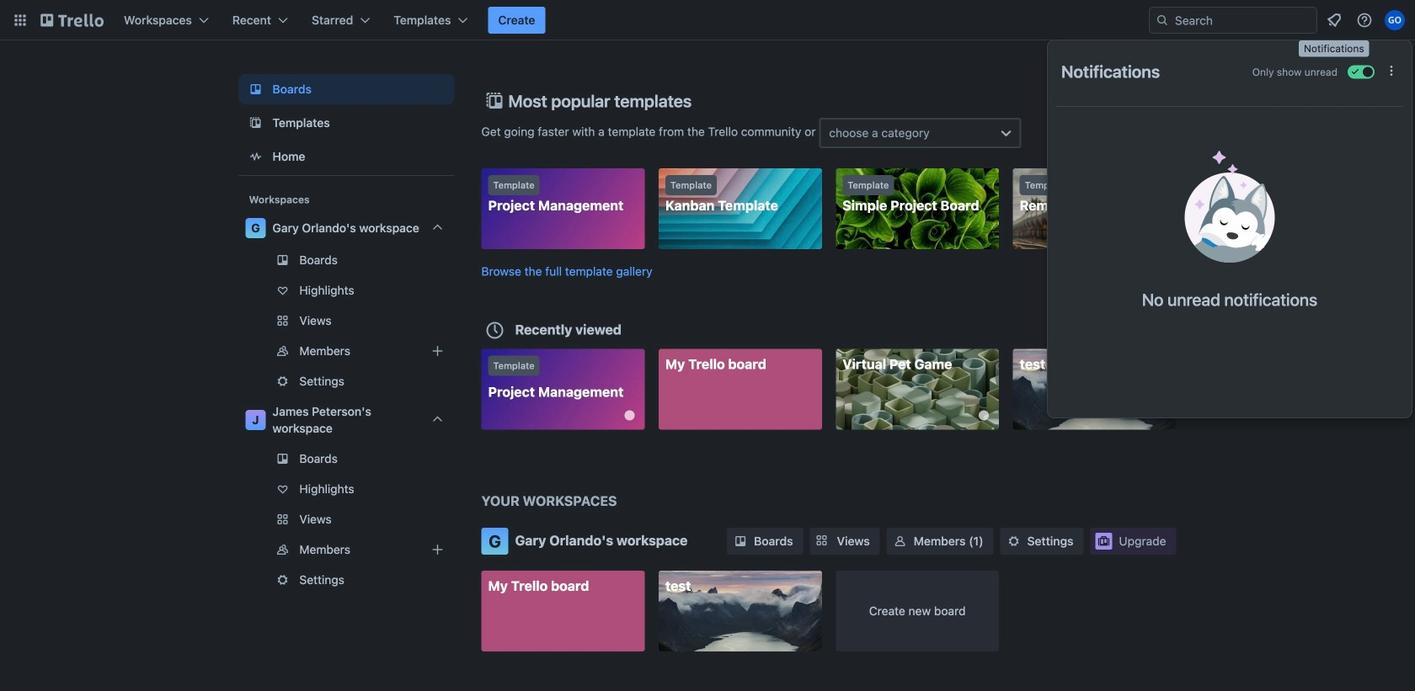 Task type: locate. For each thing, give the bounding box(es) containing it.
taco image
[[1185, 151, 1275, 263]]

sm image
[[732, 533, 749, 550], [892, 533, 909, 550]]

0 horizontal spatial there is new activity on this board. image
[[625, 411, 635, 421]]

0 vertical spatial add image
[[428, 341, 448, 361]]

sm image
[[1006, 533, 1022, 550]]

0 horizontal spatial sm image
[[732, 533, 749, 550]]

Search field
[[1169, 8, 1317, 33]]

1 vertical spatial add image
[[428, 540, 448, 560]]

search image
[[1156, 13, 1169, 27]]

2 sm image from the left
[[892, 533, 909, 550]]

back to home image
[[40, 7, 104, 34]]

1 horizontal spatial there is new activity on this board. image
[[979, 411, 989, 421]]

2 add image from the top
[[428, 540, 448, 560]]

there is new activity on this board. image
[[625, 411, 635, 421], [979, 411, 989, 421]]

add image
[[428, 341, 448, 361], [428, 540, 448, 560]]

1 horizontal spatial sm image
[[892, 533, 909, 550]]

tooltip
[[1299, 40, 1370, 57]]

1 sm image from the left
[[732, 533, 749, 550]]



Task type: vqa. For each thing, say whether or not it's contained in the screenshot.
Search field
yes



Task type: describe. For each thing, give the bounding box(es) containing it.
home image
[[246, 147, 266, 167]]

0 notifications image
[[1324, 10, 1345, 30]]

open information menu image
[[1356, 12, 1373, 29]]

template board image
[[246, 113, 266, 133]]

gary orlando (garyorlando) image
[[1385, 10, 1405, 30]]

1 add image from the top
[[428, 341, 448, 361]]

primary element
[[0, 0, 1415, 40]]

1 there is new activity on this board. image from the left
[[625, 411, 635, 421]]

board image
[[246, 79, 266, 99]]

2 there is new activity on this board. image from the left
[[979, 411, 989, 421]]



